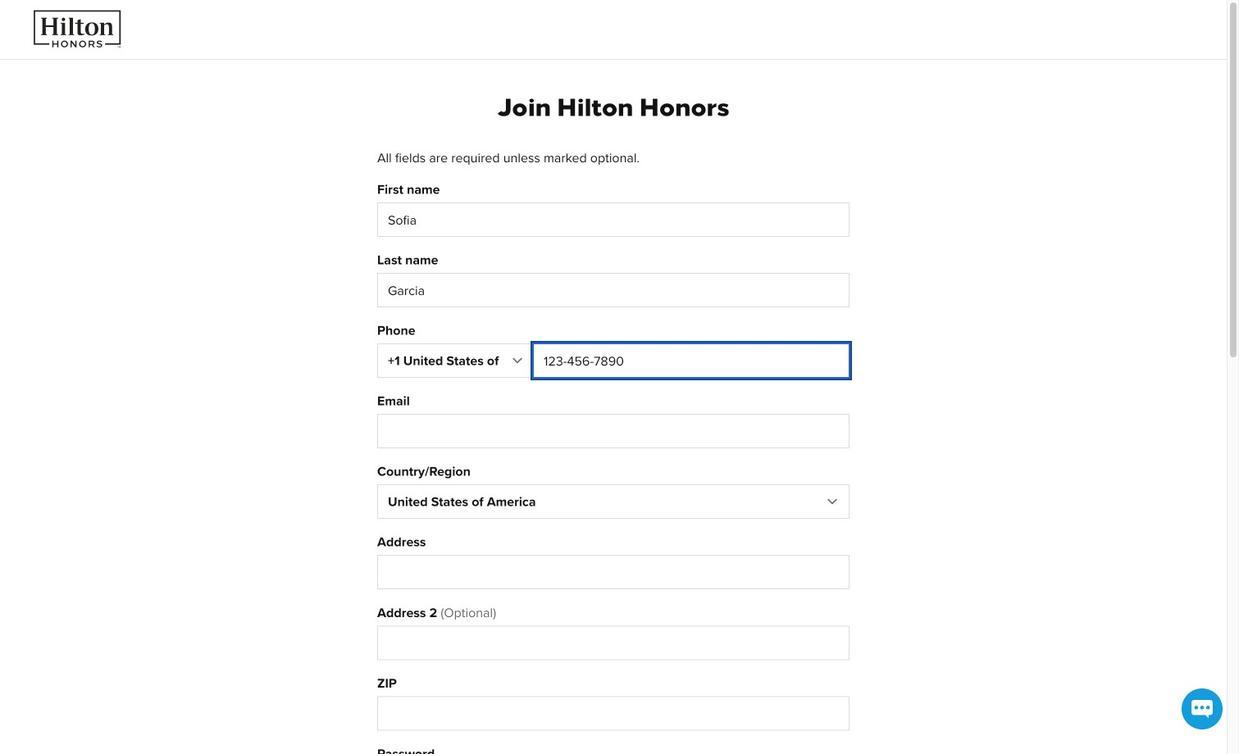 Task type: locate. For each thing, give the bounding box(es) containing it.
None telephone field
[[533, 344, 850, 378]]

None text field
[[377, 273, 850, 308], [377, 555, 850, 590], [377, 626, 850, 661], [377, 273, 850, 308], [377, 555, 850, 590], [377, 626, 850, 661]]

None email field
[[377, 414, 850, 449]]

None text field
[[377, 203, 850, 237], [377, 697, 850, 731], [377, 203, 850, 237], [377, 697, 850, 731]]



Task type: describe. For each thing, give the bounding box(es) containing it.
hilton honors image
[[33, 7, 125, 52]]



Task type: vqa. For each thing, say whether or not it's contained in the screenshot.
list
no



